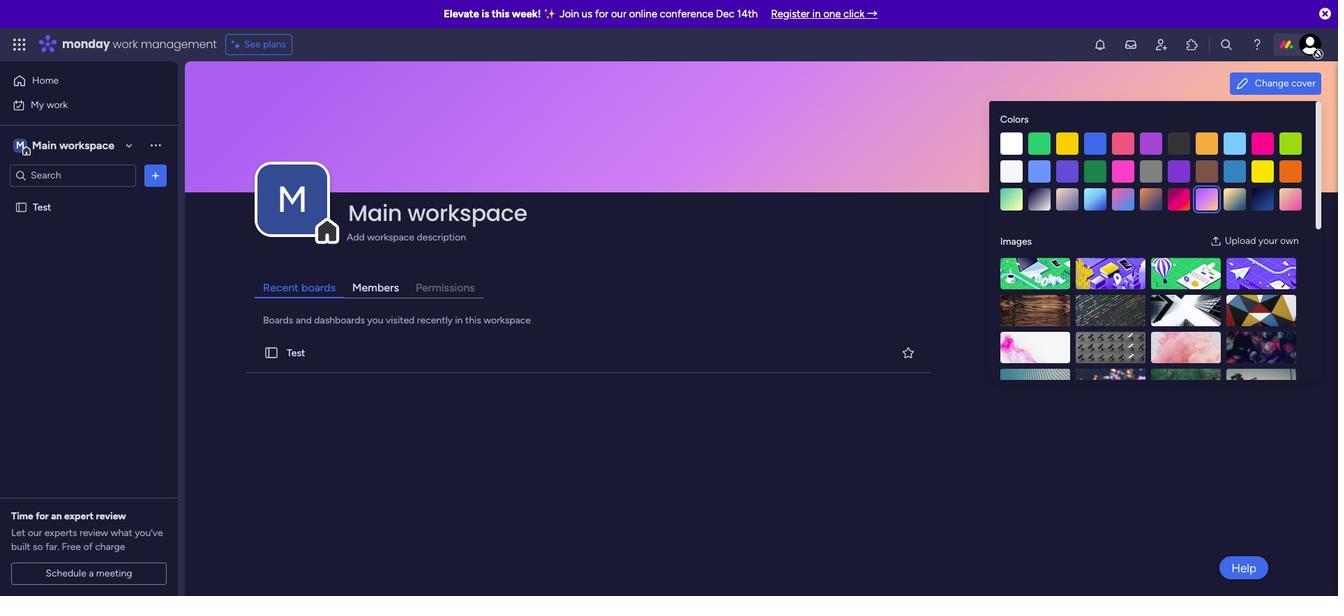 Task type: locate. For each thing, give the bounding box(es) containing it.
visited
[[386, 315, 415, 327]]

free
[[62, 541, 81, 553]]

test inside list box
[[33, 201, 51, 213]]

register in one click →
[[771, 8, 878, 20]]

a
[[89, 568, 94, 580]]

0 horizontal spatial public board image
[[15, 201, 28, 214]]

0 vertical spatial main workspace
[[32, 138, 114, 152]]

1 horizontal spatial test
[[287, 347, 305, 359]]

boards
[[263, 315, 293, 327]]

public board image
[[15, 201, 28, 214], [264, 345, 279, 361]]

0 vertical spatial in
[[812, 8, 821, 20]]

my work button
[[8, 94, 150, 116]]

test for public board icon inside test list box
[[33, 201, 51, 213]]

0 vertical spatial for
[[595, 8, 608, 20]]

0 horizontal spatial for
[[36, 511, 49, 523]]

elevate
[[444, 8, 479, 20]]

one
[[823, 8, 841, 20]]

time for an expert review let our experts review what you've built so far. free of charge
[[11, 511, 163, 553]]

in left 'one'
[[812, 8, 821, 20]]

work right monday
[[113, 36, 138, 52]]

1 vertical spatial workspace image
[[257, 165, 327, 234]]

work inside "button"
[[47, 99, 68, 111]]

what
[[111, 527, 132, 539]]

1 horizontal spatial for
[[595, 8, 608, 20]]

so
[[33, 541, 43, 553]]

change
[[1255, 77, 1289, 89]]

dashboards
[[314, 315, 365, 327]]

test
[[33, 201, 51, 213], [287, 347, 305, 359]]

1 vertical spatial our
[[28, 527, 42, 539]]

built
[[11, 541, 30, 553]]

0 vertical spatial m
[[16, 139, 24, 151]]

recently
[[417, 315, 453, 327]]

m inside workspace selection element
[[16, 139, 24, 151]]

0 vertical spatial main
[[32, 138, 57, 152]]

schedule
[[46, 568, 86, 580]]

1 vertical spatial in
[[455, 315, 463, 327]]

online
[[629, 8, 657, 20]]

option
[[0, 195, 178, 197]]

charge
[[95, 541, 125, 553]]

home
[[32, 75, 59, 87]]

main down my work
[[32, 138, 57, 152]]

in right recently
[[455, 315, 463, 327]]

1 horizontal spatial public board image
[[264, 345, 279, 361]]

upload your own
[[1225, 235, 1299, 247]]

→
[[867, 8, 878, 20]]

own
[[1280, 235, 1299, 247]]

this
[[492, 8, 509, 20], [465, 315, 481, 327]]

1 horizontal spatial main workspace
[[348, 197, 527, 229]]

main
[[32, 138, 57, 152], [348, 197, 402, 229]]

this right recently
[[465, 315, 481, 327]]

main workspace inside workspace selection element
[[32, 138, 114, 152]]

workspace image
[[13, 138, 27, 153], [257, 165, 327, 234]]

review up what
[[96, 511, 126, 523]]

register in one click → link
[[771, 8, 878, 20]]

us
[[582, 8, 592, 20]]

conference
[[660, 8, 713, 20]]

main up add
[[348, 197, 402, 229]]

1 vertical spatial work
[[47, 99, 68, 111]]

boards
[[301, 281, 336, 294]]

dec
[[716, 8, 735, 20]]

for inside time for an expert review let our experts review what you've built so far. free of charge
[[36, 511, 49, 523]]

0 vertical spatial test
[[33, 201, 51, 213]]

0 horizontal spatial workspace image
[[13, 138, 27, 153]]

our
[[611, 8, 626, 20], [28, 527, 42, 539]]

our up 'so'
[[28, 527, 42, 539]]

time
[[11, 511, 33, 523]]

test down and
[[287, 347, 305, 359]]

is
[[482, 8, 489, 20]]

main inside workspace selection element
[[32, 138, 57, 152]]

our inside time for an expert review let our experts review what you've built so far. free of charge
[[28, 527, 42, 539]]

notifications image
[[1093, 38, 1107, 52]]

review up of
[[79, 527, 108, 539]]

1 horizontal spatial work
[[113, 36, 138, 52]]

my work
[[31, 99, 68, 111]]

1 vertical spatial public board image
[[264, 345, 279, 361]]

0 vertical spatial this
[[492, 8, 509, 20]]

1 vertical spatial test
[[287, 347, 305, 359]]

click
[[844, 8, 865, 20]]

public board image inside test list box
[[15, 201, 28, 214]]

for
[[595, 8, 608, 20], [36, 511, 49, 523]]

review
[[96, 511, 126, 523], [79, 527, 108, 539]]

in
[[812, 8, 821, 20], [455, 315, 463, 327]]

help button
[[1220, 557, 1268, 580]]

test down search in workspace field
[[33, 201, 51, 213]]

0 vertical spatial public board image
[[15, 201, 28, 214]]

far.
[[45, 541, 59, 553]]

1 vertical spatial for
[[36, 511, 49, 523]]

1 vertical spatial m
[[277, 178, 308, 221]]

1 vertical spatial this
[[465, 315, 481, 327]]

colors
[[1000, 114, 1029, 126]]

0 horizontal spatial work
[[47, 99, 68, 111]]

work right my
[[47, 99, 68, 111]]

photo icon image
[[1210, 236, 1221, 247]]

1 horizontal spatial m
[[277, 178, 308, 221]]

0 vertical spatial work
[[113, 36, 138, 52]]

1 horizontal spatial this
[[492, 8, 509, 20]]

main workspace up description
[[348, 197, 527, 229]]

0 horizontal spatial main
[[32, 138, 57, 152]]

m inside popup button
[[277, 178, 308, 221]]

0 horizontal spatial m
[[16, 139, 24, 151]]

main workspace
[[32, 138, 114, 152], [348, 197, 527, 229]]

workspace
[[59, 138, 114, 152], [407, 197, 527, 229], [367, 232, 414, 244], [484, 315, 531, 327]]

0 vertical spatial workspace image
[[13, 138, 27, 153]]

recent boards
[[263, 281, 336, 294]]

permissions
[[416, 281, 475, 294]]

members
[[352, 281, 399, 294]]

0 horizontal spatial test
[[33, 201, 51, 213]]

main workspace up search in workspace field
[[32, 138, 114, 152]]

our left online on the top
[[611, 8, 626, 20]]

1 vertical spatial review
[[79, 527, 108, 539]]

this right is at the left of the page
[[492, 8, 509, 20]]

m
[[16, 139, 24, 151], [277, 178, 308, 221]]

m for rightmost the workspace image
[[277, 178, 308, 221]]

1 vertical spatial main
[[348, 197, 402, 229]]

work
[[113, 36, 138, 52], [47, 99, 68, 111]]

for right us
[[595, 8, 608, 20]]

of
[[83, 541, 93, 553]]

0 horizontal spatial main workspace
[[32, 138, 114, 152]]

0 horizontal spatial our
[[28, 527, 42, 539]]

for left an
[[36, 511, 49, 523]]

select product image
[[13, 38, 27, 52]]

workspace selection element
[[13, 137, 117, 155]]

brad klo image
[[1299, 33, 1321, 56]]

1 horizontal spatial our
[[611, 8, 626, 20]]



Task type: describe. For each thing, give the bounding box(es) containing it.
workspace image inside workspace selection element
[[13, 138, 27, 153]]

elevate is this week! ✨ join us for our online conference dec 14th
[[444, 8, 758, 20]]

add
[[347, 232, 365, 244]]

help
[[1231, 561, 1256, 575]]

recent
[[263, 281, 299, 294]]

join
[[559, 8, 579, 20]]

0 horizontal spatial this
[[465, 315, 481, 327]]

upload your own button
[[1205, 230, 1304, 253]]

you
[[367, 315, 383, 327]]

change cover button
[[1230, 73, 1321, 95]]

test list box
[[0, 193, 178, 407]]

week!
[[512, 8, 541, 20]]

add workspace description
[[347, 232, 466, 244]]

invite members image
[[1155, 38, 1169, 52]]

test for right public board icon
[[287, 347, 305, 359]]

inbox image
[[1124, 38, 1138, 52]]

14th
[[737, 8, 758, 20]]

cover
[[1291, 77, 1316, 89]]

search everything image
[[1219, 38, 1233, 52]]

meeting
[[96, 568, 132, 580]]

0 vertical spatial review
[[96, 511, 126, 523]]

add to favorites image
[[901, 346, 915, 360]]

1 horizontal spatial in
[[812, 8, 821, 20]]

test link
[[243, 334, 933, 373]]

Main workspace field
[[345, 197, 1282, 229]]

change cover
[[1255, 77, 1316, 89]]

home button
[[8, 70, 150, 92]]

your
[[1258, 235, 1278, 247]]

help image
[[1250, 38, 1264, 52]]

see plans button
[[225, 34, 292, 55]]

description
[[417, 232, 466, 244]]

let
[[11, 527, 25, 539]]

options image
[[149, 168, 163, 182]]

workspace options image
[[149, 138, 163, 152]]

see plans
[[244, 38, 286, 50]]

schedule a meeting
[[46, 568, 132, 580]]

0 vertical spatial our
[[611, 8, 626, 20]]

management
[[141, 36, 217, 52]]

images
[[1000, 235, 1032, 247]]

monday work management
[[62, 36, 217, 52]]

workspace inside workspace selection element
[[59, 138, 114, 152]]

monday
[[62, 36, 110, 52]]

an
[[51, 511, 62, 523]]

see
[[244, 38, 261, 50]]

my
[[31, 99, 44, 111]]

experts
[[44, 527, 77, 539]]

✨
[[544, 8, 557, 20]]

Search in workspace field
[[29, 167, 117, 183]]

1 horizontal spatial main
[[348, 197, 402, 229]]

register
[[771, 8, 810, 20]]

schedule a meeting button
[[11, 563, 167, 585]]

upload
[[1225, 235, 1256, 247]]

plans
[[263, 38, 286, 50]]

work for my
[[47, 99, 68, 111]]

and
[[296, 315, 312, 327]]

you've
[[135, 527, 163, 539]]

0 horizontal spatial in
[[455, 315, 463, 327]]

work for monday
[[113, 36, 138, 52]]

boards and dashboards you visited recently in this workspace
[[263, 315, 531, 327]]

expert
[[64, 511, 94, 523]]

1 horizontal spatial workspace image
[[257, 165, 327, 234]]

1 vertical spatial main workspace
[[348, 197, 527, 229]]

m button
[[257, 165, 327, 234]]

apps image
[[1185, 38, 1199, 52]]

m for the workspace image in the workspace selection element
[[16, 139, 24, 151]]



Task type: vqa. For each thing, say whether or not it's contained in the screenshot.
Free
yes



